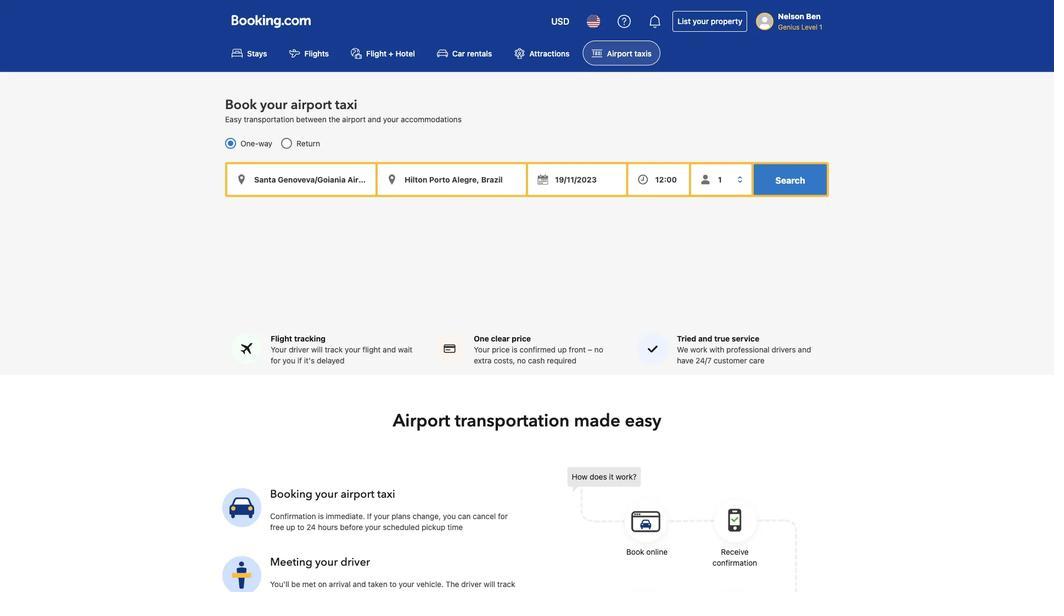 Task type: describe. For each thing, give the bounding box(es) containing it.
pickup
[[422, 524, 445, 533]]

1 horizontal spatial no
[[594, 346, 603, 355]]

list
[[678, 17, 691, 26]]

online
[[646, 548, 668, 557]]

confirmation is immediate. if your plans change, you can cancel for free up to 24 hours before your scheduled pickup time
[[270, 513, 508, 533]]

cash
[[528, 357, 545, 366]]

receive
[[721, 548, 749, 557]]

how
[[572, 473, 588, 482]]

will inside flight tracking your driver will track your flight and wait for you if it's delayed
[[311, 346, 323, 355]]

plans
[[392, 513, 411, 522]]

Enter destination text field
[[378, 164, 526, 195]]

stays
[[247, 49, 267, 58]]

one-
[[240, 139, 259, 148]]

taxis
[[634, 49, 652, 58]]

is inside one clear price your price is confirmed up front – no extra costs, no cash required
[[512, 346, 518, 355]]

track inside you'll be met on arrival and taken to your vehicle. the driver will track your flight, so they'll be waiting if it's delayed
[[497, 581, 515, 590]]

Enter pick-up location text field
[[227, 164, 376, 195]]

airport for airport transportation made easy
[[393, 410, 450, 434]]

is inside confirmation is immediate. if your plans change, you can cancel for free up to 24 hours before your scheduled pickup time
[[318, 513, 324, 522]]

airport taxis link
[[583, 41, 660, 65]]

usd button
[[545, 8, 576, 35]]

scheduled
[[383, 524, 420, 533]]

cancel
[[473, 513, 496, 522]]

search button
[[754, 164, 827, 195]]

flight + hotel
[[366, 49, 415, 58]]

between
[[296, 115, 327, 124]]

genius
[[778, 23, 800, 31]]

transportation inside book your airport taxi easy transportation between the airport and your accommodations
[[244, 115, 294, 124]]

work?
[[616, 473, 637, 482]]

meeting your driver
[[270, 556, 370, 571]]

one
[[474, 335, 489, 344]]

your down if
[[365, 524, 381, 533]]

to inside you'll be met on arrival and taken to your vehicle. the driver will track your flight, so they'll be waiting if it's delayed
[[390, 581, 397, 590]]

nelson ben genius level 1
[[778, 12, 822, 31]]

19/11/2023
[[555, 175, 597, 184]]

easy
[[625, 410, 661, 434]]

flight tracking your driver will track your flight and wait for you if it's delayed
[[271, 335, 412, 366]]

made
[[574, 410, 621, 434]]

airport for booking
[[341, 488, 375, 503]]

list your property link
[[673, 11, 747, 32]]

wait
[[398, 346, 412, 355]]

property
[[711, 17, 742, 26]]

for for flight tracking your driver will track your flight and wait for you if it's delayed
[[271, 357, 281, 366]]

+
[[389, 49, 394, 58]]

track inside flight tracking your driver will track your flight and wait for you if it's delayed
[[325, 346, 343, 355]]

usd
[[551, 16, 569, 27]]

front
[[569, 346, 586, 355]]

confirmation
[[270, 513, 316, 522]]

book for online
[[626, 548, 644, 557]]

have
[[677, 357, 694, 366]]

booking airport taxi image for meeting your driver
[[222, 557, 261, 593]]

1 horizontal spatial transportation
[[455, 410, 570, 434]]

booking airport taxi image for booking your airport taxi
[[222, 489, 261, 528]]

tried
[[677, 335, 696, 344]]

attractions link
[[505, 41, 578, 65]]

service
[[732, 335, 759, 344]]

does
[[590, 473, 607, 482]]

it
[[609, 473, 614, 482]]

and inside you'll be met on arrival and taken to your vehicle. the driver will track your flight, so they'll be waiting if it's delayed
[[353, 581, 366, 590]]

it's inside you'll be met on arrival and taken to your vehicle. the driver will track your flight, so they'll be waiting if it's delayed
[[389, 592, 400, 593]]

driver inside flight tracking your driver will track your flight and wait for you if it's delayed
[[289, 346, 309, 355]]

your right list
[[693, 17, 709, 26]]

change,
[[413, 513, 441, 522]]

professional
[[726, 346, 770, 355]]

hours
[[318, 524, 338, 533]]

return
[[297, 139, 320, 148]]

way
[[259, 139, 272, 148]]

on
[[318, 581, 327, 590]]

up inside confirmation is immediate. if your plans change, you can cancel for free up to 24 hours before your scheduled pickup time
[[286, 524, 295, 533]]

24
[[307, 524, 316, 533]]

airport for airport taxis
[[607, 49, 632, 58]]

we
[[677, 346, 688, 355]]

accommodations
[[401, 115, 462, 124]]

the
[[446, 581, 459, 590]]

delayed inside you'll be met on arrival and taken to your vehicle. the driver will track your flight, so they'll be waiting if it's delayed
[[402, 592, 430, 593]]

extra
[[474, 357, 492, 366]]

receive confirmation
[[713, 548, 757, 568]]

drivers
[[772, 346, 796, 355]]

your up on
[[315, 556, 338, 571]]

delayed inside flight tracking your driver will track your flight and wait for you if it's delayed
[[317, 357, 345, 366]]

customer
[[714, 357, 747, 366]]

your left accommodations
[[383, 115, 399, 124]]

booking
[[270, 488, 313, 503]]

1 vertical spatial airport
[[342, 115, 366, 124]]

you'll
[[270, 581, 289, 590]]

time
[[447, 524, 463, 533]]

level
[[801, 23, 818, 31]]

flight for flight + hotel
[[366, 49, 387, 58]]

0 vertical spatial be
[[291, 581, 300, 590]]

your inside one clear price your price is confirmed up front – no extra costs, no cash required
[[474, 346, 490, 355]]

meeting
[[270, 556, 312, 571]]



Task type: locate. For each thing, give the bounding box(es) containing it.
taxi up the
[[335, 96, 357, 114]]

for
[[271, 357, 281, 366], [498, 513, 508, 522]]

0 horizontal spatial flight
[[271, 335, 292, 344]]

0 horizontal spatial delayed
[[317, 357, 345, 366]]

and up work
[[698, 335, 712, 344]]

it's
[[304, 357, 315, 366], [389, 592, 400, 593]]

book for your
[[225, 96, 257, 114]]

immediate.
[[326, 513, 365, 522]]

car rentals
[[452, 49, 492, 58]]

airport transportation made easy
[[393, 410, 661, 434]]

arrival
[[329, 581, 351, 590]]

up down confirmation
[[286, 524, 295, 533]]

0 vertical spatial it's
[[304, 357, 315, 366]]

driver right 'the'
[[461, 581, 482, 590]]

price down clear
[[492, 346, 510, 355]]

you inside confirmation is immediate. if your plans change, you can cancel for free up to 24 hours before your scheduled pickup time
[[443, 513, 456, 522]]

booking your airport taxi
[[270, 488, 395, 503]]

book your airport taxi easy transportation between the airport and your accommodations
[[225, 96, 462, 124]]

your inside flight tracking your driver will track your flight and wait for you if it's delayed
[[271, 346, 287, 355]]

booking airport taxi image
[[567, 468, 798, 593], [222, 489, 261, 528], [222, 557, 261, 593]]

how does it work?
[[572, 473, 637, 482]]

be up flight, on the bottom of page
[[291, 581, 300, 590]]

delayed
[[317, 357, 345, 366], [402, 592, 430, 593]]

delayed down tracking
[[317, 357, 345, 366]]

1 vertical spatial track
[[497, 581, 515, 590]]

1 vertical spatial airport
[[393, 410, 450, 434]]

one clear price your price is confirmed up front – no extra costs, no cash required
[[474, 335, 603, 366]]

if down tracking
[[297, 357, 302, 366]]

with
[[710, 346, 724, 355]]

0 horizontal spatial be
[[291, 581, 300, 590]]

and right the
[[368, 115, 381, 124]]

true
[[714, 335, 730, 344]]

1 horizontal spatial airport
[[607, 49, 632, 58]]

flight left tracking
[[271, 335, 292, 344]]

no right –
[[594, 346, 603, 355]]

2 horizontal spatial driver
[[461, 581, 482, 590]]

driver down tracking
[[289, 346, 309, 355]]

and inside book your airport taxi easy transportation between the airport and your accommodations
[[368, 115, 381, 124]]

met
[[302, 581, 316, 590]]

be down arrival
[[344, 592, 353, 593]]

0 horizontal spatial it's
[[304, 357, 315, 366]]

booking.com online hotel reservations image
[[232, 15, 311, 28]]

airport up if
[[341, 488, 375, 503]]

1 horizontal spatial up
[[558, 346, 567, 355]]

is up the hours
[[318, 513, 324, 522]]

be
[[291, 581, 300, 590], [344, 592, 353, 593]]

0 vertical spatial will
[[311, 346, 323, 355]]

tried and true service we work with professional drivers and have 24/7 customer care
[[677, 335, 811, 366]]

taxi up plans
[[377, 488, 395, 503]]

up up required
[[558, 346, 567, 355]]

nelson
[[778, 12, 804, 21]]

taxi for booking
[[377, 488, 395, 503]]

1 horizontal spatial to
[[390, 581, 397, 590]]

it's right waiting
[[389, 592, 400, 593]]

1 horizontal spatial taxi
[[377, 488, 395, 503]]

before
[[340, 524, 363, 533]]

free
[[270, 524, 284, 533]]

track
[[325, 346, 343, 355], [497, 581, 515, 590]]

will
[[311, 346, 323, 355], [484, 581, 495, 590]]

0 vertical spatial you
[[283, 357, 295, 366]]

for inside flight tracking your driver will track your flight and wait for you if it's delayed
[[271, 357, 281, 366]]

your
[[271, 346, 287, 355], [474, 346, 490, 355]]

to inside confirmation is immediate. if your plans change, you can cancel for free up to 24 hours before your scheduled pickup time
[[297, 524, 304, 533]]

1 vertical spatial no
[[517, 357, 526, 366]]

1 vertical spatial driver
[[341, 556, 370, 571]]

1 vertical spatial it's
[[389, 592, 400, 593]]

flights
[[304, 49, 329, 58]]

0 vertical spatial no
[[594, 346, 603, 355]]

0 vertical spatial is
[[512, 346, 518, 355]]

your up 'immediate.'
[[315, 488, 338, 503]]

1 horizontal spatial your
[[474, 346, 490, 355]]

1 horizontal spatial driver
[[341, 556, 370, 571]]

1 horizontal spatial book
[[626, 548, 644, 557]]

is up costs,
[[512, 346, 518, 355]]

0 vertical spatial driver
[[289, 346, 309, 355]]

0 horizontal spatial if
[[297, 357, 302, 366]]

you'll be met on arrival and taken to your vehicle. the driver will track your flight, so they'll be waiting if it's delayed
[[270, 581, 515, 593]]

0 horizontal spatial to
[[297, 524, 304, 533]]

if inside you'll be met on arrival and taken to your vehicle. the driver will track your flight, so they'll be waiting if it's delayed
[[383, 592, 387, 593]]

0 vertical spatial airport
[[607, 49, 632, 58]]

if inside flight tracking your driver will track your flight and wait for you if it's delayed
[[297, 357, 302, 366]]

1 vertical spatial will
[[484, 581, 495, 590]]

0 vertical spatial up
[[558, 346, 567, 355]]

0 vertical spatial airport
[[291, 96, 332, 114]]

0 vertical spatial flight
[[366, 49, 387, 58]]

1 horizontal spatial you
[[443, 513, 456, 522]]

delayed down vehicle.
[[402, 592, 430, 593]]

0 horizontal spatial up
[[286, 524, 295, 533]]

airport taxis
[[607, 49, 652, 58]]

0 horizontal spatial driver
[[289, 346, 309, 355]]

driver up arrival
[[341, 556, 370, 571]]

0 horizontal spatial your
[[271, 346, 287, 355]]

one-way
[[240, 139, 272, 148]]

and up waiting
[[353, 581, 366, 590]]

1 your from the left
[[271, 346, 287, 355]]

can
[[458, 513, 471, 522]]

up
[[558, 346, 567, 355], [286, 524, 295, 533]]

you down tracking
[[283, 357, 295, 366]]

0 vertical spatial book
[[225, 96, 257, 114]]

you
[[283, 357, 295, 366], [443, 513, 456, 522]]

1 vertical spatial you
[[443, 513, 456, 522]]

1 vertical spatial up
[[286, 524, 295, 533]]

0 horizontal spatial airport
[[393, 410, 450, 434]]

1 horizontal spatial track
[[497, 581, 515, 590]]

flight for flight tracking your driver will track your flight and wait for you if it's delayed
[[271, 335, 292, 344]]

vehicle.
[[417, 581, 444, 590]]

your up way
[[260, 96, 287, 114]]

required
[[547, 357, 576, 366]]

price up confirmed
[[512, 335, 531, 344]]

0 vertical spatial track
[[325, 346, 343, 355]]

0 horizontal spatial track
[[325, 346, 343, 355]]

flight + hotel link
[[342, 41, 424, 65]]

book left the 'online'
[[626, 548, 644, 557]]

no left cash
[[517, 357, 526, 366]]

1 horizontal spatial it's
[[389, 592, 400, 593]]

book
[[225, 96, 257, 114], [626, 548, 644, 557]]

your left vehicle.
[[399, 581, 414, 590]]

1 horizontal spatial flight
[[366, 49, 387, 58]]

hotel
[[396, 49, 415, 58]]

0 vertical spatial delayed
[[317, 357, 345, 366]]

airport
[[607, 49, 632, 58], [393, 410, 450, 434]]

search
[[775, 175, 805, 185]]

ben
[[806, 12, 821, 21]]

1 vertical spatial taxi
[[377, 488, 395, 503]]

transportation
[[244, 115, 294, 124], [455, 410, 570, 434]]

0 horizontal spatial will
[[311, 346, 323, 355]]

if
[[367, 513, 372, 522]]

airport right the
[[342, 115, 366, 124]]

driver inside you'll be met on arrival and taken to your vehicle. the driver will track your flight, so they'll be waiting if it's delayed
[[461, 581, 482, 590]]

price
[[512, 335, 531, 344], [492, 346, 510, 355]]

your down you'll
[[270, 592, 286, 593]]

your right if
[[374, 513, 390, 522]]

1 vertical spatial if
[[383, 592, 387, 593]]

track right 'the'
[[497, 581, 515, 590]]

1 vertical spatial be
[[344, 592, 353, 593]]

1 horizontal spatial if
[[383, 592, 387, 593]]

1 vertical spatial to
[[390, 581, 397, 590]]

0 horizontal spatial no
[[517, 357, 526, 366]]

airport up between
[[291, 96, 332, 114]]

confirmation
[[713, 559, 757, 568]]

easy
[[225, 115, 242, 124]]

list your property
[[678, 17, 742, 26]]

so
[[310, 592, 319, 593]]

tracking
[[294, 335, 326, 344]]

for inside confirmation is immediate. if your plans change, you can cancel for free up to 24 hours before your scheduled pickup time
[[498, 513, 508, 522]]

your left flight
[[345, 346, 360, 355]]

airport
[[291, 96, 332, 114], [342, 115, 366, 124], [341, 488, 375, 503]]

taxi
[[335, 96, 357, 114], [377, 488, 395, 503]]

car rentals link
[[428, 41, 501, 65]]

car
[[452, 49, 465, 58]]

2 vertical spatial airport
[[341, 488, 375, 503]]

will inside you'll be met on arrival and taken to your vehicle. the driver will track your flight, so they'll be waiting if it's delayed
[[484, 581, 495, 590]]

0 horizontal spatial taxi
[[335, 96, 357, 114]]

taken
[[368, 581, 388, 590]]

1 horizontal spatial be
[[344, 592, 353, 593]]

1 horizontal spatial price
[[512, 335, 531, 344]]

1 vertical spatial flight
[[271, 335, 292, 344]]

flights link
[[280, 41, 338, 65]]

0 vertical spatial for
[[271, 357, 281, 366]]

1 horizontal spatial is
[[512, 346, 518, 355]]

you inside flight tracking your driver will track your flight and wait for you if it's delayed
[[283, 357, 295, 366]]

it's inside flight tracking your driver will track your flight and wait for you if it's delayed
[[304, 357, 315, 366]]

0 horizontal spatial for
[[271, 357, 281, 366]]

–
[[588, 346, 592, 355]]

will down tracking
[[311, 346, 323, 355]]

1 vertical spatial is
[[318, 513, 324, 522]]

book up easy in the top left of the page
[[225, 96, 257, 114]]

and left wait
[[383, 346, 396, 355]]

care
[[749, 357, 765, 366]]

work
[[690, 346, 707, 355]]

taxi for book
[[335, 96, 357, 114]]

flight left +
[[366, 49, 387, 58]]

flight inside flight tracking your driver will track your flight and wait for you if it's delayed
[[271, 335, 292, 344]]

19/11/2023 button
[[528, 164, 626, 195]]

0 horizontal spatial transportation
[[244, 115, 294, 124]]

0 vertical spatial if
[[297, 357, 302, 366]]

2 vertical spatial driver
[[461, 581, 482, 590]]

track down tracking
[[325, 346, 343, 355]]

1
[[819, 23, 822, 31]]

2 your from the left
[[474, 346, 490, 355]]

0 vertical spatial taxi
[[335, 96, 357, 114]]

if down taken
[[383, 592, 387, 593]]

1 vertical spatial transportation
[[455, 410, 570, 434]]

1 horizontal spatial delayed
[[402, 592, 430, 593]]

0 vertical spatial price
[[512, 335, 531, 344]]

the
[[329, 115, 340, 124]]

1 vertical spatial book
[[626, 548, 644, 557]]

waiting
[[355, 592, 381, 593]]

0 vertical spatial transportation
[[244, 115, 294, 124]]

is
[[512, 346, 518, 355], [318, 513, 324, 522]]

0 horizontal spatial price
[[492, 346, 510, 355]]

flight,
[[288, 592, 308, 593]]

0 horizontal spatial you
[[283, 357, 295, 366]]

1 horizontal spatial will
[[484, 581, 495, 590]]

0 horizontal spatial is
[[318, 513, 324, 522]]

1 horizontal spatial for
[[498, 513, 508, 522]]

they'll
[[321, 592, 342, 593]]

it's down tracking
[[304, 357, 315, 366]]

1 vertical spatial delayed
[[402, 592, 430, 593]]

up inside one clear price your price is confirmed up front – no extra costs, no cash required
[[558, 346, 567, 355]]

attractions
[[529, 49, 570, 58]]

taxi inside book your airport taxi easy transportation between the airport and your accommodations
[[335, 96, 357, 114]]

and inside flight tracking your driver will track your flight and wait for you if it's delayed
[[383, 346, 396, 355]]

to left '24' at left bottom
[[297, 524, 304, 533]]

flight
[[366, 49, 387, 58], [271, 335, 292, 344]]

you up time
[[443, 513, 456, 522]]

airport for book
[[291, 96, 332, 114]]

will right 'the'
[[484, 581, 495, 590]]

1 vertical spatial for
[[498, 513, 508, 522]]

and right drivers
[[798, 346, 811, 355]]

costs,
[[494, 357, 515, 366]]

1 vertical spatial price
[[492, 346, 510, 355]]

your inside flight tracking your driver will track your flight and wait for you if it's delayed
[[345, 346, 360, 355]]

12:00
[[655, 175, 677, 184]]

driver
[[289, 346, 309, 355], [341, 556, 370, 571], [461, 581, 482, 590]]

book inside book your airport taxi easy transportation between the airport and your accommodations
[[225, 96, 257, 114]]

12:00 button
[[628, 164, 689, 195]]

for for confirmation is immediate. if your plans change, you can cancel for free up to 24 hours before your scheduled pickup time
[[498, 513, 508, 522]]

rentals
[[467, 49, 492, 58]]

to
[[297, 524, 304, 533], [390, 581, 397, 590]]

0 horizontal spatial book
[[225, 96, 257, 114]]

to right taken
[[390, 581, 397, 590]]

0 vertical spatial to
[[297, 524, 304, 533]]



Task type: vqa. For each thing, say whether or not it's contained in the screenshot.
work?
yes



